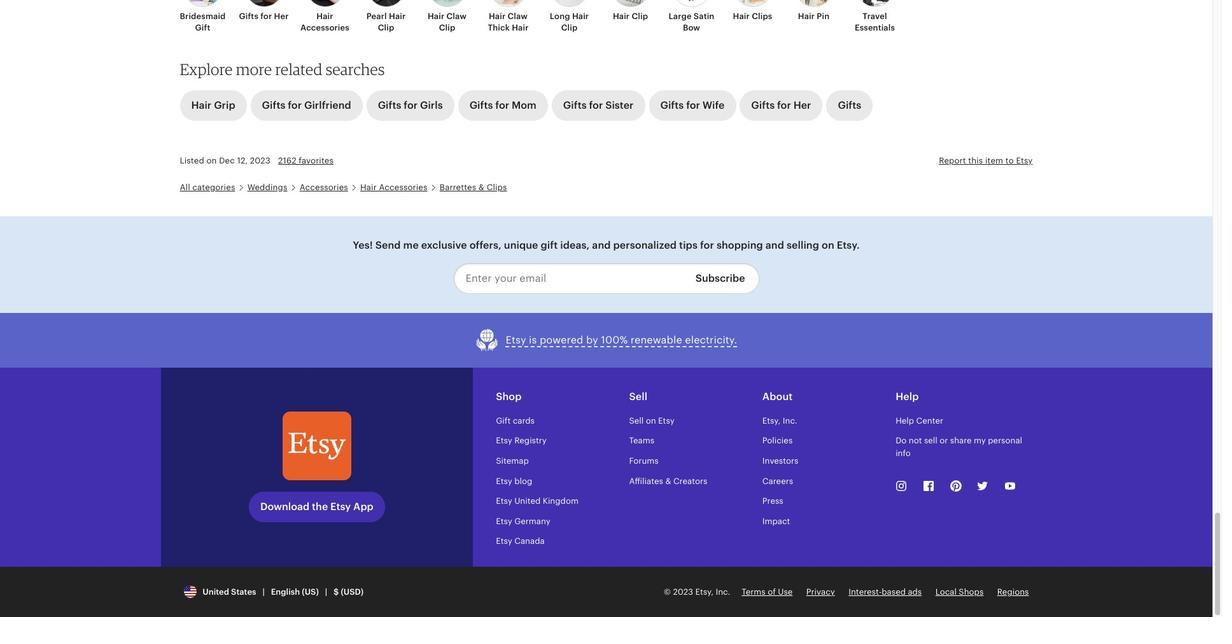 Task type: vqa. For each thing, say whether or not it's contained in the screenshot.
first Claw from the right
yes



Task type: describe. For each thing, give the bounding box(es) containing it.
sitemap
[[496, 457, 529, 466]]

1 | from the left
[[263, 588, 265, 597]]

this
[[969, 156, 984, 165]]

girls
[[420, 99, 443, 111]]

claw for clip
[[447, 12, 467, 21]]

hair left grip at top left
[[191, 99, 212, 111]]

all categories
[[180, 183, 235, 192]]

subscribe
[[696, 273, 746, 285]]

interest-
[[849, 588, 882, 597]]

related
[[275, 60, 323, 79]]

gifts for mom
[[470, 99, 537, 111]]

download the etsy app link
[[249, 493, 385, 523]]

2162 favorites
[[278, 156, 334, 165]]

0 vertical spatial clips
[[752, 12, 773, 21]]

Enter your email field
[[454, 264, 687, 294]]

1 and from the left
[[593, 239, 611, 252]]

girlfriend
[[304, 99, 351, 111]]

for for bottommost gifts for her link
[[778, 99, 792, 111]]

hair right long hair clip link
[[613, 12, 630, 21]]

offers,
[[470, 239, 502, 252]]

careers
[[763, 477, 794, 486]]

etsy.
[[837, 239, 860, 252]]

etsy for etsy united kingdom
[[496, 497, 513, 507]]

shops
[[959, 588, 984, 597]]

hair right thick at the top of the page
[[512, 23, 529, 33]]

accessories down 'favorites'
[[300, 183, 348, 192]]

1 horizontal spatial hair accessories link
[[361, 183, 428, 192]]

etsy for etsy canada
[[496, 537, 513, 547]]

pearl
[[367, 12, 387, 21]]

gifts for bottommost gifts for her link
[[752, 99, 775, 111]]

for for gifts for girls link on the left of the page
[[404, 99, 418, 111]]

accessories left barrettes
[[379, 183, 428, 192]]

gift cards link
[[496, 416, 535, 426]]

travel
[[863, 12, 888, 21]]

1 horizontal spatial gift
[[496, 416, 511, 426]]

accessories link
[[300, 183, 348, 192]]

based
[[882, 588, 906, 597]]

claw for thick
[[508, 12, 528, 21]]

0 horizontal spatial 2023
[[250, 156, 271, 165]]

0 horizontal spatial clips
[[487, 183, 507, 192]]

item
[[986, 156, 1004, 165]]

2162 favorites link
[[278, 156, 334, 165]]

etsy united kingdom link
[[496, 497, 579, 507]]

sell for sell on etsy
[[630, 416, 644, 426]]

teams
[[630, 437, 655, 446]]

forums
[[630, 457, 659, 466]]

2 | from the left
[[325, 588, 327, 597]]

etsy for etsy is powered by 100% renewable electricity.
[[506, 335, 527, 347]]

etsy germany
[[496, 517, 551, 527]]

states
[[231, 588, 256, 597]]

cards
[[513, 416, 535, 426]]

sister
[[606, 99, 634, 111]]

all
[[180, 183, 190, 192]]

travel essentials
[[855, 12, 896, 33]]

favorites
[[299, 156, 334, 165]]

sell for sell
[[630, 391, 648, 403]]

long
[[550, 12, 570, 21]]

do not sell or share my personal info link
[[896, 437, 1023, 459]]

hair claw thick hair link
[[482, 0, 535, 34]]

etsy canada link
[[496, 537, 545, 547]]

send
[[376, 239, 401, 252]]

tips
[[680, 239, 698, 252]]

large satin bow link
[[665, 0, 719, 34]]

yes! send me exclusive offers, unique gift ideas, and personalized tips for shopping and selling on etsy.
[[353, 239, 860, 252]]

exclusive
[[422, 239, 467, 252]]

weddings link
[[248, 183, 288, 192]]

1 horizontal spatial 2023
[[673, 588, 694, 597]]

hair clips link
[[726, 0, 780, 23]]

bridesmaid
[[180, 12, 226, 21]]

for for gifts for mom 'link'
[[496, 99, 510, 111]]

hair clip
[[613, 12, 648, 21]]

0 horizontal spatial inc.
[[716, 588, 731, 597]]

do not sell or share my personal info
[[896, 437, 1023, 459]]

not
[[909, 437, 923, 446]]

1 vertical spatial gifts for her
[[752, 99, 812, 111]]

share
[[951, 437, 972, 446]]

info
[[896, 449, 911, 459]]

etsy for etsy germany
[[496, 517, 513, 527]]

personalized
[[614, 239, 677, 252]]

selling
[[787, 239, 820, 252]]

0 vertical spatial her
[[274, 12, 289, 21]]

affiliates & creators
[[630, 477, 708, 486]]

bridesmaid gift
[[180, 12, 226, 33]]

clip for hair claw clip
[[439, 23, 456, 33]]

policies
[[763, 437, 793, 446]]

privacy link
[[807, 588, 836, 597]]

gifts link
[[827, 90, 873, 121]]

etsy, inc.
[[763, 416, 798, 426]]

2 and from the left
[[766, 239, 785, 252]]

on for etsy
[[646, 416, 656, 426]]

gifts for girlfriend link
[[251, 90, 363, 121]]

hair inside pearl hair clip
[[389, 12, 406, 21]]

kingdom
[[543, 497, 579, 507]]

shopping
[[717, 239, 764, 252]]

mom
[[512, 99, 537, 111]]

2162
[[278, 156, 297, 165]]

impact
[[763, 517, 791, 527]]

explore more related searches
[[180, 60, 385, 79]]

explore
[[180, 60, 233, 79]]

hair right satin
[[734, 12, 750, 21]]

registry
[[515, 437, 547, 446]]

unique
[[504, 239, 539, 252]]

hair claw clip
[[428, 12, 467, 33]]

download the etsy app
[[260, 502, 374, 514]]

etsy up forums
[[659, 416, 675, 426]]

(us)
[[302, 588, 319, 597]]

gifts for gifts for mom 'link'
[[470, 99, 493, 111]]

0 horizontal spatial gifts for her
[[239, 12, 289, 21]]

gifts for sister link
[[552, 90, 646, 121]]

my
[[975, 437, 987, 446]]

press link
[[763, 497, 784, 507]]

germany
[[515, 517, 551, 527]]

gifts for gifts for wife link
[[661, 99, 684, 111]]

subscribe button
[[687, 264, 760, 294]]



Task type: locate. For each thing, give the bounding box(es) containing it.
0 horizontal spatial |
[[263, 588, 265, 597]]

gift down bridesmaid
[[195, 23, 210, 33]]

0 horizontal spatial hair accessories
[[301, 12, 350, 33]]

all categories link
[[180, 183, 235, 192]]

1 horizontal spatial etsy,
[[763, 416, 781, 426]]

hair
[[317, 12, 334, 21], [389, 12, 406, 21], [428, 12, 445, 21], [489, 12, 506, 21], [573, 12, 589, 21], [613, 12, 630, 21], [734, 12, 750, 21], [799, 12, 815, 21], [512, 23, 529, 33], [191, 99, 212, 111], [361, 183, 377, 192]]

united right "us" image
[[203, 588, 229, 597]]

0 vertical spatial inc.
[[783, 416, 798, 426]]

© 2023 etsy, inc.
[[664, 588, 731, 597]]

on left dec
[[207, 156, 217, 165]]

sitemap link
[[496, 457, 529, 466]]

long hair clip link
[[543, 0, 596, 34]]

1 vertical spatial hair accessories
[[361, 183, 428, 192]]

local shops
[[936, 588, 984, 597]]

affiliates
[[630, 477, 664, 486]]

etsy left is
[[506, 335, 527, 347]]

0 vertical spatial help
[[896, 391, 919, 403]]

2 vertical spatial on
[[646, 416, 656, 426]]

creators
[[674, 477, 708, 486]]

large
[[669, 12, 692, 21]]

0 vertical spatial hair accessories
[[301, 12, 350, 33]]

forums link
[[630, 457, 659, 466]]

etsy inside download the etsy app link
[[331, 502, 351, 514]]

0 vertical spatial on
[[207, 156, 217, 165]]

help up help center link
[[896, 391, 919, 403]]

etsy, inc. link
[[763, 416, 798, 426]]

for for "gifts for girlfriend" link in the top of the page
[[288, 99, 302, 111]]

claw left hair claw thick hair link at top
[[447, 12, 467, 21]]

interest-based ads
[[849, 588, 922, 597]]

teams link
[[630, 437, 655, 446]]

1 horizontal spatial hair accessories
[[361, 183, 428, 192]]

claw inside hair claw clip
[[447, 12, 467, 21]]

hair pin link
[[788, 0, 841, 23]]

gifts for gifts for girls link on the left of the page
[[378, 99, 402, 111]]

and right ideas,
[[593, 239, 611, 252]]

1 vertical spatial hair accessories link
[[361, 183, 428, 192]]

hair right long at the left of the page
[[573, 12, 589, 21]]

hair inside long hair clip
[[573, 12, 589, 21]]

2023 right ©
[[673, 588, 694, 597]]

more
[[236, 60, 272, 79]]

1 vertical spatial clips
[[487, 183, 507, 192]]

united down blog
[[515, 497, 541, 507]]

0 vertical spatial gifts for her
[[239, 12, 289, 21]]

on up teams link
[[646, 416, 656, 426]]

hair right pearl hair clip link
[[428, 12, 445, 21]]

gift left cards
[[496, 416, 511, 426]]

clip for long hair clip
[[562, 23, 578, 33]]

clip down pearl
[[378, 23, 394, 33]]

1 horizontal spatial united
[[515, 497, 541, 507]]

hair inside hair claw clip
[[428, 12, 445, 21]]

hair right pearl
[[389, 12, 406, 21]]

hair accessories link up send
[[361, 183, 428, 192]]

1 horizontal spatial |
[[325, 588, 327, 597]]

download
[[260, 502, 310, 514]]

me
[[404, 239, 419, 252]]

sell
[[925, 437, 938, 446]]

0 vertical spatial sell
[[630, 391, 648, 403]]

terms of use link
[[742, 588, 793, 597]]

hair clips
[[734, 12, 773, 21]]

&
[[479, 183, 485, 192], [666, 477, 672, 486]]

etsy blog
[[496, 477, 533, 486]]

report this item to etsy link
[[940, 156, 1033, 165]]

etsy right "to" on the right of the page
[[1017, 156, 1033, 165]]

etsy, up 'policies' link
[[763, 416, 781, 426]]

etsy for etsy blog
[[496, 477, 513, 486]]

bridesmaid gift link
[[176, 0, 230, 34]]

0 horizontal spatial and
[[593, 239, 611, 252]]

sell up teams link
[[630, 416, 644, 426]]

gift
[[195, 23, 210, 33], [496, 416, 511, 426]]

1 vertical spatial help
[[896, 416, 915, 426]]

the
[[312, 502, 328, 514]]

about
[[763, 391, 793, 403]]

| left '$'
[[325, 588, 327, 597]]

0 horizontal spatial on
[[207, 156, 217, 165]]

inc. left terms
[[716, 588, 731, 597]]

0 vertical spatial united
[[515, 497, 541, 507]]

etsy registry
[[496, 437, 547, 446]]

for for gifts for wife link
[[687, 99, 701, 111]]

clip down long at the left of the page
[[562, 23, 578, 33]]

etsy, right ©
[[696, 588, 714, 597]]

satin
[[694, 12, 715, 21]]

1 horizontal spatial &
[[666, 477, 672, 486]]

interest-based ads link
[[849, 588, 922, 597]]

0 vertical spatial gifts for her link
[[237, 0, 291, 23]]

blog
[[515, 477, 533, 486]]

hair accessories up send
[[361, 183, 428, 192]]

barrettes & clips
[[440, 183, 507, 192]]

gifts for sister
[[564, 99, 634, 111]]

regions button
[[998, 587, 1030, 599]]

0 vertical spatial &
[[479, 183, 485, 192]]

hair up thick at the top of the page
[[489, 12, 506, 21]]

large satin bow
[[669, 12, 715, 33]]

etsy right the
[[331, 502, 351, 514]]

2023
[[250, 156, 271, 165], [673, 588, 694, 597]]

clips left hair pin
[[752, 12, 773, 21]]

etsy blog link
[[496, 477, 533, 486]]

clip for pearl hair clip
[[378, 23, 394, 33]]

hair claw clip link
[[421, 0, 474, 34]]

clip inside hair claw clip
[[439, 23, 456, 33]]

0 horizontal spatial hair accessories link
[[298, 0, 352, 34]]

1 vertical spatial inc.
[[716, 588, 731, 597]]

on for dec
[[207, 156, 217, 165]]

1 sell from the top
[[630, 391, 648, 403]]

©
[[664, 588, 671, 597]]

1 horizontal spatial and
[[766, 239, 785, 252]]

1 horizontal spatial inc.
[[783, 416, 798, 426]]

0 vertical spatial hair accessories link
[[298, 0, 352, 34]]

| right states
[[263, 588, 265, 597]]

1 horizontal spatial gifts for her
[[752, 99, 812, 111]]

barrettes
[[440, 183, 477, 192]]

1 vertical spatial &
[[666, 477, 672, 486]]

help
[[896, 391, 919, 403], [896, 416, 915, 426]]

0 horizontal spatial gifts for her link
[[237, 0, 291, 23]]

searches
[[326, 60, 385, 79]]

personal
[[989, 437, 1023, 446]]

help up do
[[896, 416, 915, 426]]

clip inside long hair clip
[[562, 23, 578, 33]]

hair accessories left pearl
[[301, 12, 350, 33]]

for for gifts for sister link
[[590, 99, 603, 111]]

0 horizontal spatial etsy,
[[696, 588, 714, 597]]

accessories
[[301, 23, 350, 33], [300, 183, 348, 192], [379, 183, 428, 192]]

2 claw from the left
[[508, 12, 528, 21]]

barrettes & clips link
[[440, 183, 507, 192]]

& for barrettes
[[479, 183, 485, 192]]

gifts for wife link
[[649, 90, 737, 121]]

claw inside hair claw thick hair
[[508, 12, 528, 21]]

2 sell from the top
[[630, 416, 644, 426]]

affiliates & creators link
[[630, 477, 708, 486]]

help for help
[[896, 391, 919, 403]]

claw up thick at the top of the page
[[508, 12, 528, 21]]

1 horizontal spatial her
[[794, 99, 812, 111]]

of
[[768, 588, 776, 597]]

0 vertical spatial 2023
[[250, 156, 271, 165]]

clips
[[752, 12, 773, 21], [487, 183, 507, 192]]

1 horizontal spatial clips
[[752, 12, 773, 21]]

|
[[263, 588, 265, 597], [325, 588, 327, 597]]

gift cards
[[496, 416, 535, 426]]

and left selling in the right of the page
[[766, 239, 785, 252]]

1 horizontal spatial gifts for her link
[[740, 90, 823, 121]]

hair accessories link left pearl
[[298, 0, 352, 34]]

1 vertical spatial sell
[[630, 416, 644, 426]]

powered
[[540, 335, 584, 347]]

1 vertical spatial gifts for her link
[[740, 90, 823, 121]]

her left gifts link on the top
[[794, 99, 812, 111]]

0 horizontal spatial claw
[[447, 12, 467, 21]]

for inside 'link'
[[496, 99, 510, 111]]

help center
[[896, 416, 944, 426]]

her up explore more related searches
[[274, 12, 289, 21]]

help for help center
[[896, 416, 915, 426]]

1 vertical spatial on
[[822, 239, 835, 252]]

gifts inside 'link'
[[470, 99, 493, 111]]

hair left pin
[[799, 12, 815, 21]]

on left "etsy."
[[822, 239, 835, 252]]

0 vertical spatial gift
[[195, 23, 210, 33]]

clip inside hair clip link
[[632, 12, 648, 21]]

1 vertical spatial gift
[[496, 416, 511, 426]]

2 horizontal spatial on
[[822, 239, 835, 252]]

1 vertical spatial 2023
[[673, 588, 694, 597]]

0 horizontal spatial &
[[479, 183, 485, 192]]

hair left pearl
[[317, 12, 334, 21]]

sell up sell on etsy
[[630, 391, 648, 403]]

clips right barrettes
[[487, 183, 507, 192]]

(usd)
[[341, 588, 364, 597]]

us image
[[184, 586, 196, 599]]

pearl hair clip link
[[360, 0, 413, 34]]

grip
[[214, 99, 235, 111]]

1 horizontal spatial claw
[[508, 12, 528, 21]]

gifts for "gifts for girlfriend" link in the top of the page
[[262, 99, 286, 111]]

0 horizontal spatial her
[[274, 12, 289, 21]]

renewable
[[631, 335, 683, 347]]

report
[[940, 156, 967, 165]]

etsy up sitemap link at the left bottom of page
[[496, 437, 513, 446]]

hair accessories
[[301, 12, 350, 33], [361, 183, 428, 192]]

accessories up related
[[301, 23, 350, 33]]

bow
[[683, 23, 701, 33]]

1 help from the top
[[896, 391, 919, 403]]

2 help from the top
[[896, 416, 915, 426]]

clip inside pearl hair clip
[[378, 23, 394, 33]]

report this item to etsy
[[940, 156, 1033, 165]]

clip left thick at the top of the page
[[439, 23, 456, 33]]

inc.
[[783, 416, 798, 426], [716, 588, 731, 597]]

sell on etsy link
[[630, 416, 675, 426]]

gifts for girlfriend
[[262, 99, 351, 111]]

1 claw from the left
[[447, 12, 467, 21]]

canada
[[515, 537, 545, 547]]

1 horizontal spatial on
[[646, 416, 656, 426]]

etsy inside etsy is powered by 100% renewable electricity. button
[[506, 335, 527, 347]]

etsy for etsy registry
[[496, 437, 513, 446]]

0 horizontal spatial united
[[203, 588, 229, 597]]

2023 right 12, at the top left of page
[[250, 156, 271, 165]]

100%
[[601, 335, 628, 347]]

etsy left canada
[[496, 537, 513, 547]]

& right barrettes
[[479, 183, 485, 192]]

hair right accessories link
[[361, 183, 377, 192]]

etsy left blog
[[496, 477, 513, 486]]

inc. up 'policies' link
[[783, 416, 798, 426]]

careers link
[[763, 477, 794, 486]]

& left creators
[[666, 477, 672, 486]]

etsy
[[1017, 156, 1033, 165], [506, 335, 527, 347], [659, 416, 675, 426], [496, 437, 513, 446], [496, 477, 513, 486], [496, 497, 513, 507], [331, 502, 351, 514], [496, 517, 513, 527], [496, 537, 513, 547]]

gift inside the bridesmaid gift
[[195, 23, 210, 33]]

gifts for gifts for sister link
[[564, 99, 587, 111]]

and
[[593, 239, 611, 252], [766, 239, 785, 252]]

1 vertical spatial united
[[203, 588, 229, 597]]

hair grip link
[[180, 90, 247, 121]]

0 horizontal spatial gift
[[195, 23, 210, 33]]

0 vertical spatial etsy,
[[763, 416, 781, 426]]

1 vertical spatial etsy,
[[696, 588, 714, 597]]

use
[[779, 588, 793, 597]]

long hair clip
[[550, 12, 589, 33]]

clip left large
[[632, 12, 648, 21]]

& for affiliates
[[666, 477, 672, 486]]

etsy down 'etsy blog'
[[496, 497, 513, 507]]

1 vertical spatial her
[[794, 99, 812, 111]]

etsy up etsy canada
[[496, 517, 513, 527]]



